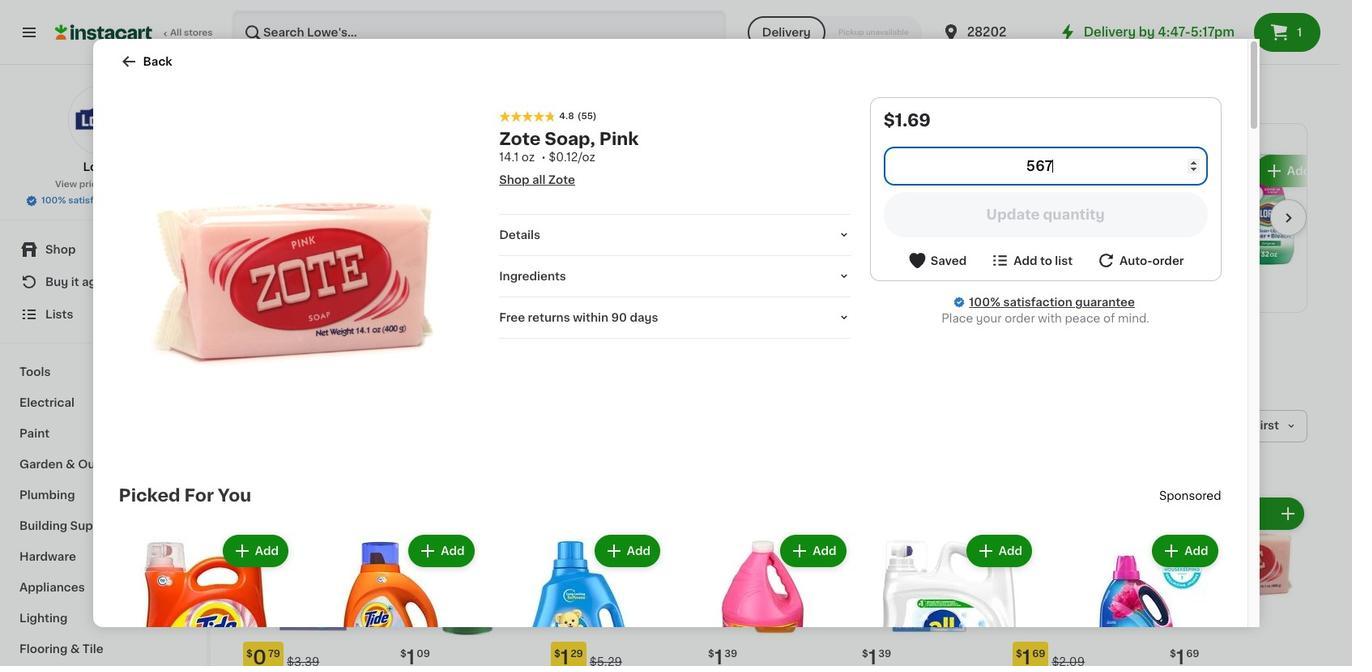 Task type: locate. For each thing, give the bounding box(es) containing it.
100% satisfaction guarantee up with
[[970, 297, 1135, 308]]

0 horizontal spatial delivery
[[762, 27, 811, 38]]

electrical link
[[10, 387, 197, 418]]

satisfaction inside button
[[68, 196, 123, 205]]

1 horizontal spatial 100% satisfaction guarantee
[[970, 297, 1135, 308]]

guarantee inside button
[[125, 196, 172, 205]]

$ inside $0.79 original price: $3.39 element
[[246, 649, 253, 659]]

disinfecting inside the clorox disinfecting wipes
[[1096, 199, 1165, 210]]

saved
[[931, 255, 967, 266]]

guarantee down policy
[[125, 196, 172, 205]]

0 horizontal spatial shop
[[45, 244, 76, 255]]

1 horizontal spatial shop
[[499, 174, 530, 186]]

plumbing link
[[10, 480, 197, 511]]

1 horizontal spatial order
[[1153, 255, 1184, 266]]

clorox up 225 ct
[[1096, 183, 1133, 194]]

shop for shop all zote
[[499, 174, 530, 186]]

stores
[[184, 28, 213, 37]]

1
[[1298, 27, 1303, 38], [1233, 508, 1237, 519]]

garden
[[19, 459, 63, 470]]

1 horizontal spatial ct
[[1120, 231, 1132, 243]]

1 horizontal spatial cleaning
[[861, 231, 911, 243]]

1 vertical spatial nsored
[[1182, 490, 1222, 502]]

28202
[[967, 26, 1007, 38]]

flooring & tile link
[[10, 634, 197, 665]]

0 horizontal spatial 100% satisfaction guarantee
[[41, 196, 172, 205]]

lowe's logo image
[[68, 84, 139, 156]]

shop inside shop link
[[45, 244, 76, 255]]

clorox inside the clorox disinfecting wipes
[[1096, 183, 1133, 194]]

0 horizontal spatial cleaning
[[311, 359, 363, 370]]

order left with
[[1005, 313, 1035, 324]]

order inside button
[[1153, 255, 1184, 266]]

clorox for clorox disinfecting wipes
[[1096, 183, 1133, 194]]

0 horizontal spatial nsored
[[610, 212, 642, 221]]

0 vertical spatial order
[[1153, 255, 1184, 266]]

1 horizontal spatial all
[[263, 359, 277, 370]]

free returns within 90 days
[[499, 312, 659, 323]]

ingredients button
[[499, 268, 851, 285]]

$ inside product 'group'
[[1170, 649, 1177, 659]]

remove zote soap, pink image
[[1186, 504, 1206, 523]]

order down wipes
[[1153, 255, 1184, 266]]

None search field
[[232, 10, 727, 55]]

1 vertical spatial shop
[[45, 244, 76, 255]]

disinfecting for wipes,
[[861, 199, 930, 210]]

building
[[19, 520, 67, 532]]

delivery
[[1084, 26, 1136, 38], [762, 27, 811, 38]]

add inside add link
[[1288, 166, 1311, 177]]

75
[[861, 247, 875, 259]]

1 69 from the left
[[1033, 649, 1046, 659]]

you
[[218, 487, 251, 504]]

delivery inside delivery by 4:47-5:17pm link
[[1084, 26, 1136, 38]]

1 vertical spatial guarantee
[[1076, 297, 1135, 308]]

1 horizontal spatial spo
[[1160, 490, 1182, 502]]

disinfecting for wipes
[[1096, 199, 1165, 210]]

69
[[1033, 649, 1046, 659], [1187, 649, 1200, 659]]

all inside all link
[[263, 359, 277, 370]]

satisfaction up place your order with peace of mind.
[[1004, 297, 1073, 308]]

0 horizontal spatial 100%
[[41, 196, 66, 205]]

satisfaction down the pricing
[[68, 196, 123, 205]]

clorox inside clorox disinfecting wipes, bleach free cleaning wipes, crisp lemon
[[861, 183, 898, 194]]

0 horizontal spatial ct
[[877, 247, 889, 259]]

0 horizontal spatial guarantee
[[125, 196, 172, 205]]

225 ct
[[1096, 231, 1132, 243]]

1 horizontal spatial 100%
[[970, 297, 1001, 308]]

disinfecting inside clorox disinfecting wipes, bleach free cleaning wipes, crisp lemon
[[861, 199, 930, 210]]

0 vertical spatial free
[[944, 215, 969, 226]]

spo nsored up remove zote soap, pink icon
[[1160, 490, 1222, 502]]

1 disinfecting from the left
[[861, 199, 930, 210]]

1 vertical spatial spo nsored
[[1160, 490, 1222, 502]]

0 vertical spatial 100% satisfaction guarantee
[[41, 196, 172, 205]]

29
[[571, 649, 583, 659]]

1 horizontal spatial 69
[[1187, 649, 1200, 659]]

0 vertical spatial satisfaction
[[68, 196, 123, 205]]

2 horizontal spatial ct
[[1240, 508, 1252, 519]]

0 horizontal spatial clorox
[[861, 183, 898, 194]]

clorox disinfecting wipes, bleach free cleaning wipes, crisp lemon
[[861, 183, 969, 259]]

delivery inside delivery button
[[762, 27, 811, 38]]

clorox down the $ 7 79
[[861, 183, 898, 194]]

saved button
[[907, 250, 967, 271]]

7
[[870, 158, 882, 177]]

0 horizontal spatial satisfaction
[[68, 196, 123, 205]]

wipes, down bleach
[[914, 231, 952, 243]]

add to list button
[[991, 250, 1073, 271]]

shop up the buy
[[45, 244, 76, 255]]

1 horizontal spatial 1
[[1298, 27, 1303, 38]]

0 horizontal spatial 1
[[1233, 508, 1237, 519]]

&
[[66, 459, 75, 470], [70, 643, 80, 655]]

view pricing policy link
[[55, 178, 152, 191]]

view pricing policy
[[55, 180, 142, 189]]

supplies
[[70, 520, 121, 532]]

wipes,
[[861, 215, 899, 226], [914, 231, 952, 243]]

free left returns
[[499, 312, 525, 323]]

100% satisfaction guarantee down view pricing policy link
[[41, 196, 172, 205]]

all
[[170, 28, 182, 37], [263, 359, 277, 370]]

0 horizontal spatial all
[[170, 28, 182, 37]]

1 vertical spatial cleaning
[[311, 359, 363, 370]]

disinfecting
[[861, 199, 930, 210], [1096, 199, 1165, 210]]

back button
[[119, 52, 172, 71]]

shop all zote
[[499, 174, 575, 186]]

& right garden
[[66, 459, 75, 470]]

nsored up remove zote soap, pink icon
[[1182, 490, 1222, 502]]

within
[[573, 312, 609, 323]]

spo nsored down the clorox icon
[[592, 212, 642, 221]]

instacart logo image
[[55, 23, 152, 42]]

2 disinfecting from the left
[[1096, 199, 1165, 210]]

free up (33.9k) at the right of page
[[944, 215, 969, 226]]

lemon
[[894, 247, 933, 259]]

& left tile
[[70, 643, 80, 655]]

1 inside 1 button
[[1298, 27, 1303, 38]]

shop down 14.1
[[499, 174, 530, 186]]

(55)
[[578, 112, 597, 121]]

place your order with peace of mind.
[[942, 313, 1150, 324]]

flooring & tile
[[19, 643, 103, 655]]

delivery for delivery by 4:47-5:17pm
[[1084, 26, 1136, 38]]

100% up your
[[970, 297, 1001, 308]]

1 horizontal spatial 39
[[879, 649, 892, 659]]

paint
[[19, 428, 50, 439]]

100% inside button
[[41, 196, 66, 205]]

0 horizontal spatial 79
[[268, 649, 280, 659]]

$0.12/oz
[[549, 152, 596, 163]]

0 horizontal spatial free
[[499, 312, 525, 323]]

ct
[[1120, 231, 1132, 243], [877, 247, 889, 259], [1240, 508, 1252, 519]]

1 vertical spatial satisfaction
[[1004, 297, 1073, 308]]

5:17pm
[[1191, 26, 1235, 38]]

1 vertical spatial all
[[263, 359, 277, 370]]

clorox disinfecting wipes
[[1096, 183, 1203, 210]]

auto-
[[1120, 255, 1153, 266]]

guarantee up of
[[1076, 297, 1135, 308]]

0 horizontal spatial 39
[[725, 649, 738, 659]]

tools
[[19, 366, 51, 378]]

0 horizontal spatial disinfecting
[[861, 199, 930, 210]]

mind.
[[1118, 313, 1150, 324]]

satisfaction
[[68, 196, 123, 205], [1004, 297, 1073, 308]]

0 horizontal spatial order
[[1005, 313, 1035, 324]]

0 horizontal spatial spo
[[592, 212, 610, 221]]

electrical
[[19, 397, 74, 408]]

(55) button
[[578, 110, 597, 123]]

0 vertical spatial all
[[170, 28, 182, 37]]

1 vertical spatial spo
[[1160, 490, 1182, 502]]

cleaning inside clorox disinfecting wipes, bleach free cleaning wipes, crisp lemon
[[861, 231, 911, 243]]

ct right 225
[[1120, 231, 1132, 243]]

1 horizontal spatial spo nsored
[[1160, 490, 1222, 502]]

1 for 1 ct
[[1233, 508, 1237, 519]]

0 vertical spatial 79
[[883, 159, 896, 169]]

clorox for clorox disinfecting wipes, bleach free cleaning wipes, crisp lemon
[[861, 183, 898, 194]]

39
[[725, 649, 738, 659], [879, 649, 892, 659]]

disinfecting up bleach
[[861, 199, 930, 210]]

ct right 75
[[877, 247, 889, 259]]

product group
[[1167, 494, 1308, 666], [119, 532, 292, 666], [305, 532, 478, 666], [491, 532, 664, 666], [677, 532, 850, 666], [863, 532, 1036, 666], [1049, 532, 1222, 666]]

0 vertical spatial cleaning
[[861, 231, 911, 243]]

all inside all stores link
[[170, 28, 182, 37]]

2 39 from the left
[[879, 649, 892, 659]]

shop for shop
[[45, 244, 76, 255]]

2 vertical spatial ct
[[1240, 508, 1252, 519]]

1 horizontal spatial clorox
[[1096, 183, 1133, 194]]

1 horizontal spatial nsored
[[1182, 490, 1222, 502]]

ct left the increment quantity of zote soap, pink image
[[1240, 508, 1252, 519]]

09
[[417, 649, 430, 659]]

100% down view
[[41, 196, 66, 205]]

shop
[[499, 174, 530, 186], [45, 244, 76, 255]]

1 vertical spatial &
[[70, 643, 80, 655]]

delivery button
[[748, 16, 826, 49]]

spo
[[592, 212, 610, 221], [1160, 490, 1182, 502]]

1 horizontal spatial wipes,
[[914, 231, 952, 243]]

1 vertical spatial ct
[[877, 247, 889, 259]]

0 vertical spatial wipes,
[[861, 215, 899, 226]]

100% satisfaction guarantee button
[[25, 191, 181, 207]]

lists link
[[10, 298, 197, 331]]

$ 7 79
[[864, 158, 896, 177]]

1 horizontal spatial delivery
[[1084, 26, 1136, 38]]

policy
[[114, 180, 142, 189]]

0 horizontal spatial 69
[[1033, 649, 1046, 659]]

0 vertical spatial guarantee
[[125, 196, 172, 205]]

wipes, up crisp
[[861, 215, 899, 226]]

ct for 225 ct
[[1120, 231, 1132, 243]]

spo nsored
[[592, 212, 642, 221], [1160, 490, 1222, 502]]

2 clorox from the left
[[1096, 183, 1133, 194]]

lowe's link
[[68, 84, 139, 175]]

picked
[[119, 487, 180, 504]]

0 vertical spatial shop
[[499, 174, 530, 186]]

1 horizontal spatial 79
[[883, 159, 896, 169]]

cleaning left solution
[[311, 359, 363, 370]]

$ inside $1.29 original price: $5.29 element
[[554, 649, 561, 659]]

add
[[1053, 166, 1076, 177], [1288, 166, 1311, 177], [1014, 255, 1038, 266], [255, 545, 279, 557], [441, 545, 465, 557], [627, 545, 651, 557], [813, 545, 837, 557], [999, 545, 1023, 557], [1185, 545, 1209, 557]]

product group containing 1 ct
[[1167, 494, 1308, 666]]

your
[[976, 313, 1002, 324]]

0 vertical spatial spo nsored
[[592, 212, 642, 221]]

0 vertical spatial &
[[66, 459, 75, 470]]

0 vertical spatial ct
[[1120, 231, 1132, 243]]

1 horizontal spatial disinfecting
[[1096, 199, 1165, 210]]

to
[[1040, 255, 1053, 266]]

1 horizontal spatial free
[[944, 215, 969, 226]]

add button
[[1022, 157, 1084, 186], [1257, 157, 1319, 186], [224, 536, 287, 566], [410, 536, 473, 566], [596, 536, 659, 566], [782, 536, 845, 566], [968, 536, 1031, 566], [1154, 536, 1217, 566]]

69 inside $1.69 original price: $2.09 element
[[1033, 649, 1046, 659]]

79
[[883, 159, 896, 169], [268, 649, 280, 659]]

1 clorox from the left
[[861, 183, 898, 194]]

guarantee
[[125, 196, 172, 205], [1076, 297, 1135, 308]]

1 vertical spatial 1
[[1233, 508, 1237, 519]]

cleaning up crisp
[[861, 231, 911, 243]]

nsored up details button
[[610, 212, 642, 221]]

0 vertical spatial 100%
[[41, 196, 66, 205]]

$ inside $1.69 original price: $2.09 element
[[1016, 649, 1023, 659]]

all stores
[[170, 28, 213, 37]]

28202 button
[[941, 10, 1039, 55]]

zote soap, pink image
[[132, 110, 469, 447]]

disinfecting up 225 ct
[[1096, 199, 1165, 210]]

0 vertical spatial nsored
[[610, 212, 642, 221]]

0 vertical spatial 1
[[1298, 27, 1303, 38]]

1 vertical spatial order
[[1005, 313, 1035, 324]]



Task type: describe. For each thing, give the bounding box(es) containing it.
oz
[[522, 152, 535, 163]]

100% satisfaction guarantee link
[[970, 294, 1135, 310]]

appliances
[[19, 582, 85, 593]]

free inside clorox disinfecting wipes, bleach free cleaning wipes, crisp lemon
[[944, 215, 969, 226]]

wipes
[[1168, 199, 1203, 210]]

lowe's
[[83, 161, 124, 173]]

cleaning solution link
[[300, 352, 426, 377]]

appliances link
[[10, 572, 197, 603]]

1 for 1
[[1298, 27, 1303, 38]]

peace
[[1065, 313, 1101, 324]]

1 vertical spatial wipes,
[[914, 231, 952, 243]]

(33.9k)
[[921, 231, 963, 243]]

Enter an amount number field
[[884, 147, 1208, 186]]

buy
[[45, 276, 68, 288]]

outdoors
[[78, 459, 134, 470]]

4:47-
[[1158, 26, 1191, 38]]

all for all
[[263, 359, 277, 370]]

building supplies
[[19, 520, 121, 532]]

service type group
[[748, 16, 922, 49]]

view
[[55, 180, 77, 189]]

0 horizontal spatial spo nsored
[[592, 212, 642, 221]]

ingredients
[[499, 271, 566, 282]]

1 button
[[1254, 13, 1321, 52]]

soap,
[[545, 131, 596, 148]]

hardware link
[[10, 541, 197, 572]]

pricing
[[79, 180, 111, 189]]

of
[[1104, 313, 1115, 324]]

auto-order
[[1120, 255, 1184, 266]]

1 horizontal spatial satisfaction
[[1004, 297, 1073, 308]]

1 horizontal spatial guarantee
[[1076, 297, 1135, 308]]

place
[[942, 313, 973, 324]]

for
[[184, 487, 214, 504]]

$ inside the $ 7 79
[[864, 159, 870, 169]]

2 69 from the left
[[1187, 649, 1200, 659]]

0 vertical spatial spo
[[592, 212, 610, 221]]

delivery by 4:47-5:17pm
[[1084, 26, 1235, 38]]

zote soap, pink
[[499, 131, 639, 148]]

79 inside the $ 7 79
[[883, 159, 896, 169]]

14.1 oz • $0.12/oz
[[499, 152, 596, 163]]

1 39 from the left
[[725, 649, 738, 659]]

4.8 (55)
[[559, 112, 597, 121]]

all stores link
[[55, 10, 214, 55]]

1 ct
[[1233, 508, 1252, 519]]

1 vertical spatial 79
[[268, 649, 280, 659]]

with
[[1038, 313, 1062, 324]]

1 vertical spatial 100% satisfaction guarantee
[[970, 297, 1135, 308]]

add to list
[[1014, 255, 1073, 266]]

& for garden
[[66, 459, 75, 470]]

building supplies link
[[10, 511, 197, 541]]

shop link
[[10, 233, 197, 266]]

$0.79 original price: $3.39 element
[[243, 642, 384, 666]]

details button
[[499, 227, 851, 243]]

buy it again
[[45, 276, 114, 288]]

it
[[71, 276, 79, 288]]

all link
[[246, 352, 293, 377]]

225
[[1096, 231, 1117, 243]]

paint link
[[10, 418, 197, 449]]

4.8
[[559, 112, 574, 121]]

& for flooring
[[70, 643, 80, 655]]

bleach
[[902, 215, 941, 226]]

14.1
[[499, 152, 519, 163]]

$1.69 original price: $2.09 element
[[1013, 642, 1154, 666]]

solution
[[366, 359, 415, 370]]

100% satisfaction guarantee inside button
[[41, 196, 172, 205]]

lists
[[45, 309, 73, 320]]

$1.69
[[884, 112, 931, 129]]

pink
[[599, 131, 639, 148]]

ct for 75 ct
[[877, 247, 889, 259]]

all for all stores
[[170, 28, 182, 37]]

plumbing
[[19, 489, 75, 501]]

clorox image
[[592, 152, 621, 181]]

tools link
[[10, 357, 197, 387]]

0 horizontal spatial wipes,
[[861, 215, 899, 226]]

1 vertical spatial free
[[499, 312, 525, 323]]

•
[[541, 152, 546, 163]]

add link
[[1211, 152, 1353, 284]]

lighting
[[19, 613, 68, 624]]

ct for 1 ct
[[1240, 508, 1252, 519]]

zote
[[549, 174, 575, 186]]

add inside add to list button
[[1014, 255, 1038, 266]]

again
[[82, 276, 114, 288]]

garden & outdoors
[[19, 459, 134, 470]]

$1.29 original price: $5.29 element
[[551, 642, 692, 666]]

kills 99.9% of cold & flu viruses. image
[[244, 124, 578, 312]]

auto-order button
[[1096, 250, 1184, 271]]

75 ct
[[861, 247, 889, 259]]

lighting link
[[10, 603, 197, 634]]

90
[[611, 312, 627, 323]]

delivery for delivery
[[762, 27, 811, 38]]

increment quantity of zote soap, pink image
[[1279, 504, 1298, 523]]

1 vertical spatial 100%
[[970, 297, 1001, 308]]

buy it again link
[[10, 266, 197, 298]]

details
[[499, 229, 540, 241]]

tile
[[83, 643, 103, 655]]

hardware
[[19, 551, 76, 562]]

back
[[143, 56, 172, 67]]

list
[[1055, 255, 1073, 266]]

by
[[1139, 26, 1155, 38]]



Task type: vqa. For each thing, say whether or not it's contained in the screenshot.
Cleaning in the "clorox disinfecting wipes, bleach free cleaning wipes, crisp lemon"
yes



